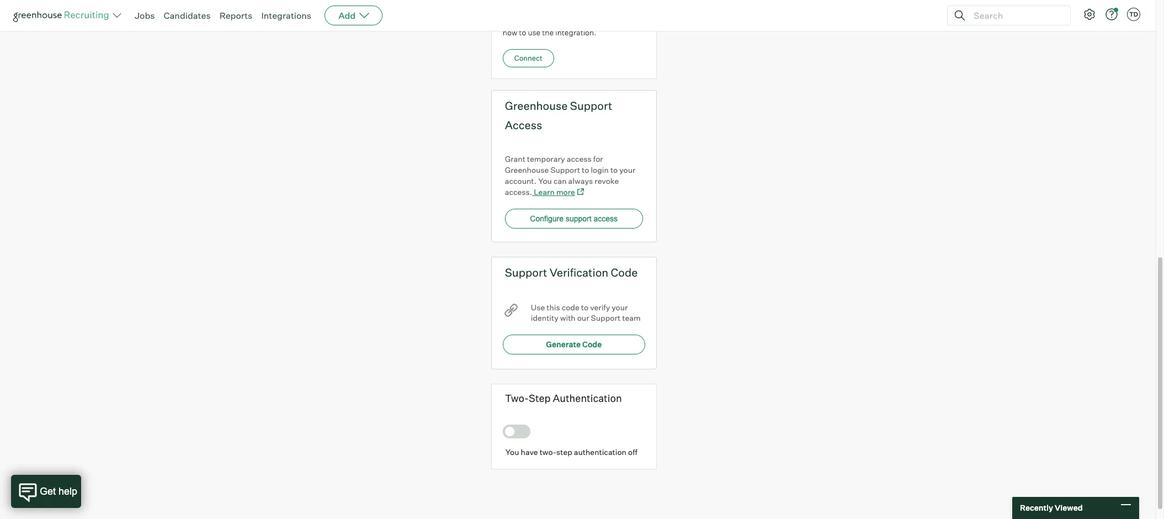 Task type: vqa. For each thing, say whether or not it's contained in the screenshot.
leftmost DISCIPLINE
no



Task type: locate. For each thing, give the bounding box(es) containing it.
0 vertical spatial you
[[539, 176, 552, 185]]

1 greenhouse from the top
[[505, 99, 568, 112]]

generate code
[[546, 340, 602, 349]]

your inside grant temporary access for greenhouse support to login to your account. you can always revoke access.
[[620, 165, 636, 174]]

have
[[521, 447, 538, 457]]

to up our
[[582, 302, 589, 312]]

1 horizontal spatial access
[[594, 214, 618, 223]]

greenhouse inside grant temporary access for greenhouse support to login to your account. you can always revoke access.
[[505, 165, 549, 174]]

use left the
[[528, 28, 541, 37]]

candidates link
[[164, 10, 211, 21]]

access
[[505, 118, 543, 132]]

to up always
[[582, 165, 590, 174]]

integration.
[[556, 28, 597, 37]]

recruiter,
[[570, 17, 605, 26]]

integrations link
[[261, 10, 312, 21]]

your inside use this code to verify your identity with our support team
[[612, 302, 628, 312]]

access left the for
[[567, 154, 592, 163]]

support down verify
[[591, 313, 621, 323]]

access for temporary
[[567, 154, 592, 163]]

your
[[620, 165, 636, 174], [612, 302, 628, 312]]

you
[[539, 176, 552, 185], [506, 447, 520, 457]]

0 horizontal spatial you
[[506, 447, 520, 457]]

0 vertical spatial your
[[620, 165, 636, 174]]

reports
[[220, 10, 253, 21]]

0 vertical spatial use
[[524, 17, 536, 26]]

if
[[503, 17, 507, 26]]

support inside "greenhouse support access"
[[570, 99, 613, 112]]

code down our
[[583, 340, 602, 349]]

0 vertical spatial access
[[567, 154, 592, 163]]

1 horizontal spatial you
[[539, 176, 552, 185]]

temporary
[[527, 154, 565, 163]]

off
[[629, 447, 638, 457]]

support verification code
[[505, 265, 638, 279]]

1 vertical spatial you
[[506, 447, 520, 457]]

grant temporary access for greenhouse support to login to your account. you can always revoke access.
[[505, 154, 636, 196]]

greenhouse
[[505, 99, 568, 112], [505, 165, 549, 174]]

recently
[[1021, 503, 1054, 513]]

to inside use this code to verify your identity with our support team
[[582, 302, 589, 312]]

step
[[529, 392, 551, 404]]

0 vertical spatial greenhouse
[[505, 99, 568, 112]]

code right verification
[[611, 265, 638, 279]]

your right login
[[620, 165, 636, 174]]

access inside grant temporary access for greenhouse support to login to your account. you can always revoke access.
[[567, 154, 592, 163]]

access right support on the top of the page
[[594, 214, 618, 223]]

to
[[519, 28, 527, 37], [582, 165, 590, 174], [611, 165, 618, 174], [582, 302, 589, 312]]

use right you
[[524, 17, 536, 26]]

you up "learn"
[[539, 176, 552, 185]]

always
[[569, 176, 593, 185]]

code inside "button"
[[583, 340, 602, 349]]

can
[[554, 176, 567, 185]]

td button
[[1126, 6, 1143, 23]]

our
[[578, 313, 590, 323]]

configure support access button
[[505, 209, 643, 228]]

linkedin
[[538, 17, 569, 26]]

recently viewed
[[1021, 503, 1084, 513]]

0 horizontal spatial code
[[583, 340, 602, 349]]

access.
[[505, 187, 533, 196]]

0 horizontal spatial access
[[567, 154, 592, 163]]

reports link
[[220, 10, 253, 21]]

learn
[[534, 187, 555, 196]]

code
[[562, 302, 580, 312]]

1 vertical spatial your
[[612, 302, 628, 312]]

access
[[567, 154, 592, 163], [594, 214, 618, 223]]

you left have
[[506, 447, 520, 457]]

1 vertical spatial access
[[594, 214, 618, 223]]

1 vertical spatial greenhouse
[[505, 165, 549, 174]]

support up use
[[505, 265, 548, 279]]

access inside button
[[594, 214, 618, 223]]

support up can on the left of the page
[[551, 165, 581, 174]]

greenhouse up access at the left of the page
[[505, 99, 568, 112]]

use
[[524, 17, 536, 26], [528, 28, 541, 37]]

support up the for
[[570, 99, 613, 112]]

your up "team" at bottom
[[612, 302, 628, 312]]

0 vertical spatial code
[[611, 265, 638, 279]]

1 vertical spatial code
[[583, 340, 602, 349]]

connect
[[607, 17, 635, 26]]

you inside grant temporary access for greenhouse support to login to your account. you can always revoke access.
[[539, 176, 552, 185]]

to right the now
[[519, 28, 527, 37]]

code
[[611, 265, 638, 279], [583, 340, 602, 349]]

2 greenhouse from the top
[[505, 165, 549, 174]]

to inside 'if you use linkedin recruiter, connect now to use the integration.'
[[519, 28, 527, 37]]

viewed
[[1056, 503, 1084, 513]]

two-
[[540, 447, 557, 457]]

greenhouse recruiting image
[[13, 9, 113, 22]]

greenhouse support access
[[505, 99, 613, 132]]

two-step authentication
[[505, 392, 622, 404]]

greenhouse up account.
[[505, 165, 549, 174]]

authentication
[[574, 447, 627, 457]]

support
[[570, 99, 613, 112], [551, 165, 581, 174], [505, 265, 548, 279], [591, 313, 621, 323]]



Task type: describe. For each thing, give the bounding box(es) containing it.
configure support access
[[530, 214, 618, 223]]

now
[[503, 28, 518, 37]]

this
[[547, 302, 560, 312]]

to up 'revoke' at the top of the page
[[611, 165, 618, 174]]

1 vertical spatial use
[[528, 28, 541, 37]]

Search text field
[[972, 7, 1061, 23]]

access for support
[[594, 214, 618, 223]]

with
[[561, 313, 576, 323]]

greenhouse inside "greenhouse support access"
[[505, 99, 568, 112]]

revoke
[[595, 176, 619, 185]]

configure
[[530, 214, 564, 223]]

jobs link
[[135, 10, 155, 21]]

integrations
[[261, 10, 312, 21]]

you
[[509, 17, 522, 26]]

connect link
[[503, 49, 554, 67]]

td button
[[1128, 8, 1141, 21]]

login
[[591, 165, 609, 174]]

identity
[[531, 313, 559, 323]]

verify
[[591, 302, 611, 312]]

learn more link
[[533, 187, 584, 196]]

for
[[594, 154, 604, 163]]

use this code to verify your identity with our support team
[[531, 302, 641, 323]]

support inside grant temporary access for greenhouse support to login to your account. you can always revoke access.
[[551, 165, 581, 174]]

jobs
[[135, 10, 155, 21]]

verification
[[550, 265, 609, 279]]

team
[[623, 313, 641, 323]]

you have two-step authentication off
[[506, 447, 638, 457]]

add
[[339, 10, 356, 21]]

candidates
[[164, 10, 211, 21]]

support
[[566, 214, 592, 223]]

checkmark image
[[508, 428, 516, 435]]

connect
[[515, 53, 543, 62]]

step
[[557, 447, 573, 457]]

add button
[[325, 6, 383, 25]]

generate
[[546, 340, 581, 349]]

support inside use this code to verify your identity with our support team
[[591, 313, 621, 323]]

td
[[1130, 10, 1139, 18]]

authentication
[[553, 392, 622, 404]]

grant
[[505, 154, 526, 163]]

configure image
[[1084, 8, 1097, 21]]

learn more
[[534, 187, 576, 196]]

if you use linkedin recruiter, connect now to use the integration.
[[503, 17, 635, 37]]

account.
[[505, 176, 537, 185]]

two-
[[505, 392, 529, 404]]

the
[[543, 28, 554, 37]]

use
[[531, 302, 545, 312]]

generate code button
[[503, 335, 646, 354]]

more
[[557, 187, 576, 196]]

1 horizontal spatial code
[[611, 265, 638, 279]]



